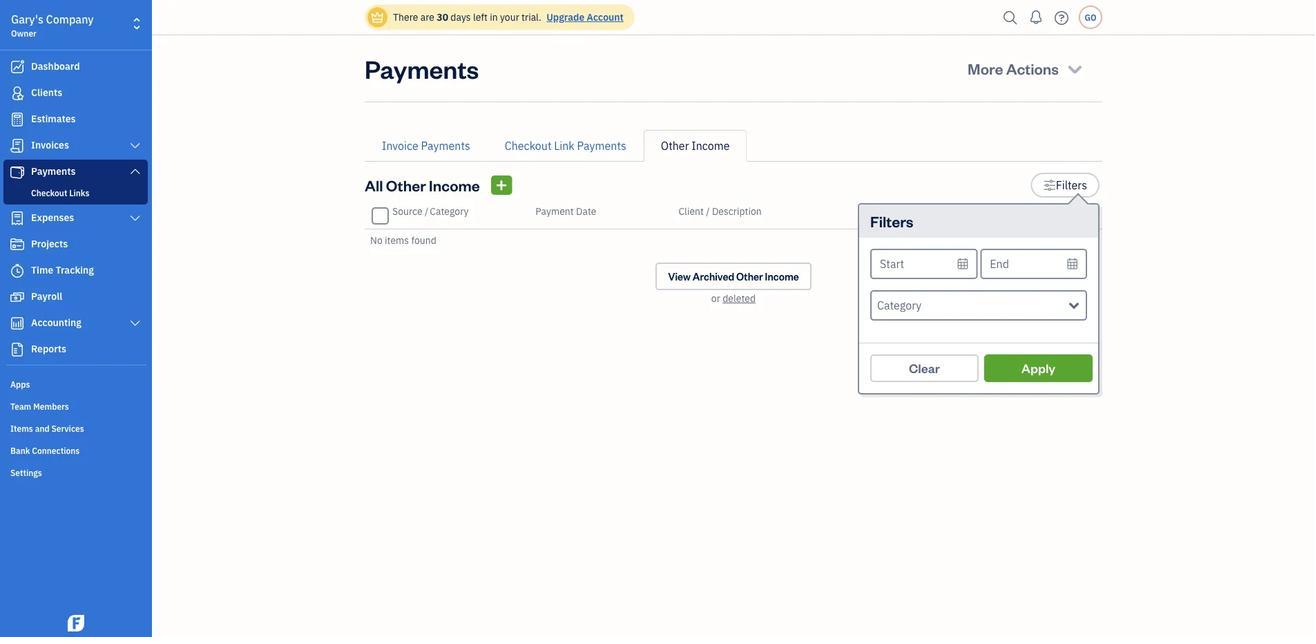 Task type: locate. For each thing, give the bounding box(es) containing it.
chevron large down image inside accounting link
[[129, 318, 142, 329]]

checkout links link
[[6, 185, 145, 201]]

there are 30 days left in your trial. upgrade account
[[393, 11, 624, 23]]

or
[[712, 292, 721, 305]]

End date in MM/DD/YYYY format text field
[[981, 249, 1088, 279]]

all
[[365, 175, 383, 195]]

payments right invoice
[[421, 139, 471, 153]]

estimates
[[31, 112, 76, 125]]

invoice payments
[[382, 139, 471, 153]]

0 vertical spatial chevron large down image
[[129, 166, 142, 177]]

company
[[46, 12, 94, 27]]

dashboard image
[[9, 60, 26, 74]]

1 horizontal spatial income
[[692, 139, 730, 153]]

chevron large down image inside the payments link
[[129, 166, 142, 177]]

chevron large down image down checkout links link
[[129, 213, 142, 224]]

3 chevron large down image from the top
[[129, 318, 142, 329]]

1 horizontal spatial filters
[[1057, 178, 1088, 192]]

checkout for checkout links
[[31, 187, 67, 198]]

1 vertical spatial other
[[386, 175, 426, 195]]

team
[[10, 401, 31, 412]]

checkout link payments
[[505, 139, 627, 153]]

time tracking
[[31, 264, 94, 276]]

other income
[[661, 139, 730, 153]]

items
[[385, 234, 409, 247]]

1 horizontal spatial checkout
[[505, 139, 552, 153]]

0 horizontal spatial other
[[386, 175, 426, 195]]

payments right link
[[577, 139, 627, 153]]

filters up start date in mm/dd/yyyy format text box
[[871, 211, 914, 231]]

bank connections link
[[3, 440, 148, 460]]

checkout for checkout link payments
[[505, 139, 552, 153]]

items
[[10, 423, 33, 434]]

view
[[668, 270, 691, 283]]

settings image
[[1044, 177, 1057, 194]]

checkout left link
[[505, 139, 552, 153]]

1 / from the left
[[425, 205, 429, 218]]

gary's company owner
[[11, 12, 94, 39]]

income
[[692, 139, 730, 153], [429, 175, 480, 195], [765, 270, 799, 283]]

go button
[[1080, 6, 1103, 29]]

filters
[[1057, 178, 1088, 192], [871, 211, 914, 231]]

apply button
[[985, 355, 1093, 382]]

1 horizontal spatial /
[[706, 205, 710, 218]]

checkout inside main element
[[31, 187, 67, 198]]

filters up amount
[[1057, 178, 1088, 192]]

other income link
[[644, 130, 747, 162]]

other up the source
[[386, 175, 426, 195]]

0 horizontal spatial income
[[429, 175, 480, 195]]

payment date button
[[536, 205, 597, 218]]

chevron large down image down chevron large down icon
[[129, 166, 142, 177]]

go
[[1085, 12, 1097, 23]]

checkout up expenses
[[31, 187, 67, 198]]

dashboard link
[[3, 55, 148, 79]]

main element
[[0, 0, 187, 637]]

days
[[451, 11, 471, 23]]

checkout link payments link
[[488, 130, 644, 162]]

chevron large down image
[[129, 166, 142, 177], [129, 213, 142, 224], [129, 318, 142, 329]]

more
[[968, 58, 1004, 78]]

2 vertical spatial income
[[765, 270, 799, 283]]

payment date
[[536, 205, 597, 218]]

estimates link
[[3, 107, 148, 132]]

source / category
[[393, 205, 469, 218]]

links
[[69, 187, 89, 198]]

filters inside dropdown button
[[1057, 178, 1088, 192]]

invoices
[[31, 139, 69, 151]]

0 horizontal spatial checkout
[[31, 187, 67, 198]]

0 vertical spatial other
[[661, 139, 689, 153]]

other up deleted
[[737, 270, 764, 283]]

2 / from the left
[[706, 205, 710, 218]]

/ right the client
[[706, 205, 710, 218]]

items and services
[[10, 423, 84, 434]]

other
[[661, 139, 689, 153], [386, 175, 426, 195], [737, 270, 764, 283]]

chevron large down image up reports link
[[129, 318, 142, 329]]

upgrade
[[547, 11, 585, 23]]

apply
[[1022, 360, 1056, 376]]

0 vertical spatial checkout
[[505, 139, 552, 153]]

other up the client
[[661, 139, 689, 153]]

1 vertical spatial filters
[[871, 211, 914, 231]]

payments inside "link"
[[421, 139, 471, 153]]

1 vertical spatial chevron large down image
[[129, 213, 142, 224]]

expenses link
[[3, 206, 148, 231]]

0 vertical spatial filters
[[1057, 178, 1088, 192]]

timer image
[[9, 264, 26, 278]]

payments inside main element
[[31, 165, 76, 178]]

1 chevron large down image from the top
[[129, 166, 142, 177]]

time tracking link
[[3, 258, 148, 283]]

client / description
[[679, 205, 762, 218]]

payments
[[365, 52, 479, 85], [421, 139, 471, 153], [577, 139, 627, 153], [31, 165, 76, 178]]

0 horizontal spatial /
[[425, 205, 429, 218]]

2 chevron large down image from the top
[[129, 213, 142, 224]]

all other income
[[365, 175, 480, 195]]

/ for category
[[425, 205, 429, 218]]

chevron large down image
[[129, 140, 142, 151]]

2 vertical spatial chevron large down image
[[129, 318, 142, 329]]

report image
[[9, 343, 26, 357]]

payments up 'checkout links'
[[31, 165, 76, 178]]

/
[[425, 205, 429, 218], [706, 205, 710, 218]]

services
[[51, 423, 84, 434]]

connections
[[32, 445, 80, 456]]

expenses
[[31, 211, 74, 224]]

reports
[[31, 342, 66, 355]]

2 horizontal spatial other
[[737, 270, 764, 283]]

2 horizontal spatial income
[[765, 270, 799, 283]]

no items found
[[370, 234, 437, 247]]

amount button
[[1063, 205, 1098, 218]]

actions
[[1007, 58, 1060, 78]]

checkout links
[[31, 187, 89, 198]]

description
[[712, 205, 762, 218]]

checkout
[[505, 139, 552, 153], [31, 187, 67, 198]]

/ right the source
[[425, 205, 429, 218]]

items and services link
[[3, 417, 148, 438]]

payroll link
[[3, 285, 148, 310]]

settings
[[10, 467, 42, 478]]

bank connections
[[10, 445, 80, 456]]

1 horizontal spatial other
[[661, 139, 689, 153]]

1 vertical spatial checkout
[[31, 187, 67, 198]]



Task type: describe. For each thing, give the bounding box(es) containing it.
members
[[33, 401, 69, 412]]

found
[[412, 234, 437, 247]]

upgrade account link
[[544, 11, 624, 23]]

go to help image
[[1051, 7, 1073, 28]]

Category search field
[[878, 297, 1070, 314]]

invoices link
[[3, 133, 148, 158]]

date
[[576, 205, 597, 218]]

/ for description
[[706, 205, 710, 218]]

deleted
[[723, 292, 756, 305]]

30
[[437, 11, 449, 23]]

search image
[[1000, 7, 1022, 28]]

tracking
[[56, 264, 94, 276]]

accounting link
[[3, 311, 148, 336]]

money image
[[9, 290, 26, 304]]

accounting
[[31, 316, 82, 329]]

projects link
[[3, 232, 148, 257]]

your
[[500, 11, 520, 23]]

gary's
[[11, 12, 43, 27]]

payment image
[[9, 165, 26, 179]]

bank
[[10, 445, 30, 456]]

and
[[35, 423, 50, 434]]

Start date in MM/DD/YYYY format text field
[[871, 249, 978, 279]]

chevrondown image
[[1066, 59, 1085, 78]]

in
[[490, 11, 498, 23]]

more actions button
[[956, 52, 1098, 85]]

amount
[[1063, 205, 1098, 218]]

project image
[[9, 238, 26, 252]]

chevron large down image for expenses
[[129, 213, 142, 224]]

chart image
[[9, 317, 26, 330]]

expense image
[[9, 211, 26, 225]]

reports link
[[3, 337, 148, 362]]

source
[[393, 205, 423, 218]]

or deleted
[[712, 292, 756, 305]]

0 vertical spatial income
[[692, 139, 730, 153]]

chevron large down image for payments
[[129, 166, 142, 177]]

0 horizontal spatial filters
[[871, 211, 914, 231]]

view archived other income link
[[656, 263, 812, 290]]

clients
[[31, 86, 62, 99]]

archived
[[693, 270, 735, 283]]

view archived other income
[[668, 270, 799, 283]]

settings link
[[3, 462, 148, 482]]

trial.
[[522, 11, 542, 23]]

payments down are
[[365, 52, 479, 85]]

add new other income entry image
[[495, 177, 508, 194]]

are
[[421, 11, 435, 23]]

apps
[[10, 379, 30, 390]]

dashboard
[[31, 60, 80, 73]]

team members link
[[3, 395, 148, 416]]

time
[[31, 264, 53, 276]]

1 vertical spatial income
[[429, 175, 480, 195]]

2 vertical spatial other
[[737, 270, 764, 283]]

notifications image
[[1026, 3, 1048, 31]]

team members
[[10, 401, 69, 412]]

payroll
[[31, 290, 62, 303]]

invoice
[[382, 139, 419, 153]]

client image
[[9, 86, 26, 100]]

freshbooks image
[[65, 615, 87, 632]]

link
[[554, 139, 575, 153]]

more actions
[[968, 58, 1060, 78]]

filters button
[[1031, 173, 1100, 198]]

invoice payments link
[[365, 130, 488, 162]]

apps link
[[3, 373, 148, 394]]

clear
[[909, 360, 941, 376]]

no
[[370, 234, 383, 247]]

left
[[473, 11, 488, 23]]

estimate image
[[9, 113, 26, 126]]

projects
[[31, 237, 68, 250]]

account
[[587, 11, 624, 23]]

crown image
[[370, 10, 385, 25]]

payment
[[536, 205, 574, 218]]

chevron large down image for accounting
[[129, 318, 142, 329]]

owner
[[11, 28, 37, 39]]

deleted link
[[723, 292, 756, 305]]

category
[[430, 205, 469, 218]]

clear button
[[871, 355, 979, 382]]

client
[[679, 205, 704, 218]]

payments link
[[3, 160, 148, 185]]

there
[[393, 11, 418, 23]]

invoice image
[[9, 139, 26, 153]]

clients link
[[3, 81, 148, 106]]



Task type: vqa. For each thing, say whether or not it's contained in the screenshot.
the top *
no



